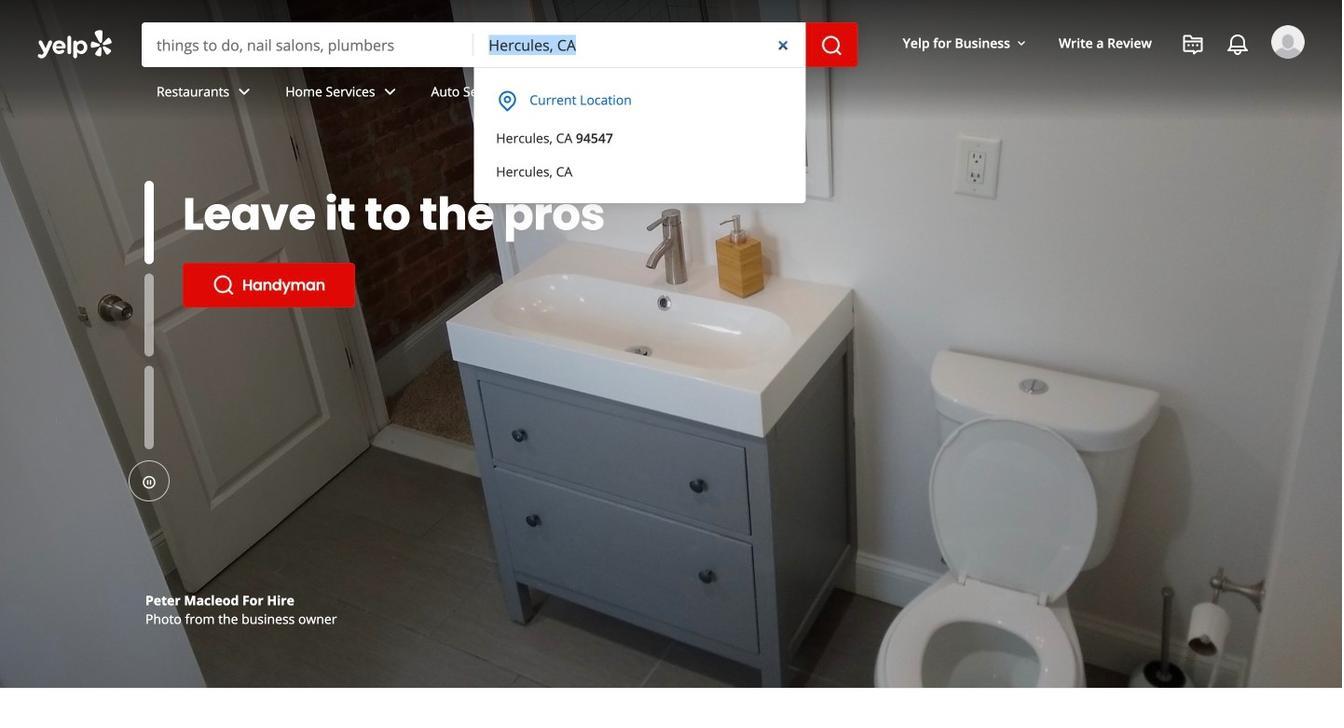 Task type: vqa. For each thing, say whether or not it's contained in the screenshot.
Order Now LINK corresponding to WeRoll Nori
no



Task type: locate. For each thing, give the bounding box(es) containing it.
notifications image
[[1227, 34, 1250, 56]]

user actions element
[[888, 23, 1332, 138]]

16 chevron down v2 image
[[1015, 36, 1029, 51]]

24 chevron down v2 image down address, neighborhood, city, state or zip 'search box' on the top of page
[[605, 81, 627, 103]]

24 chevron down v2 image
[[233, 81, 256, 103], [605, 81, 627, 103]]

2 24 chevron down v2 image from the left
[[517, 81, 539, 103]]

0 horizontal spatial 24 chevron down v2 image
[[233, 81, 256, 103]]

24 chevron down v2 image down things to do, nail salons, plumbers search field at the left
[[233, 81, 256, 103]]

1 horizontal spatial 24 chevron down v2 image
[[517, 81, 539, 103]]

None search field
[[0, 0, 1343, 203], [142, 22, 858, 67], [0, 0, 1343, 203], [142, 22, 858, 67]]

projects image
[[1182, 34, 1205, 56]]

business categories element
[[142, 67, 1306, 121]]

pause slideshow image
[[142, 475, 157, 490]]

0 horizontal spatial 24 chevron down v2 image
[[379, 81, 401, 103]]

24 marker v2 image
[[496, 90, 519, 112]]

24 chevron down v2 image
[[379, 81, 401, 103], [517, 81, 539, 103]]

address, neighborhood, city, state or zip search field
[[474, 22, 806, 67]]

1 horizontal spatial 24 chevron down v2 image
[[605, 81, 627, 103]]

things to do, nail salons, plumbers search field
[[142, 22, 474, 67]]

1 24 chevron down v2 image from the left
[[379, 81, 401, 103]]

None field
[[142, 22, 474, 67], [474, 22, 806, 67], [474, 22, 806, 67]]

  text field
[[474, 22, 806, 67]]

24 search v2 image
[[213, 274, 235, 297]]



Task type: describe. For each thing, give the bounding box(es) containing it.
2 24 chevron down v2 image from the left
[[605, 81, 627, 103]]

christina o. image
[[1272, 25, 1306, 59]]

none field things to do, nail salons, plumbers
[[142, 22, 474, 67]]

1 24 chevron down v2 image from the left
[[233, 81, 256, 103]]

search image
[[821, 35, 844, 57]]

select slide image
[[145, 181, 154, 264]]



